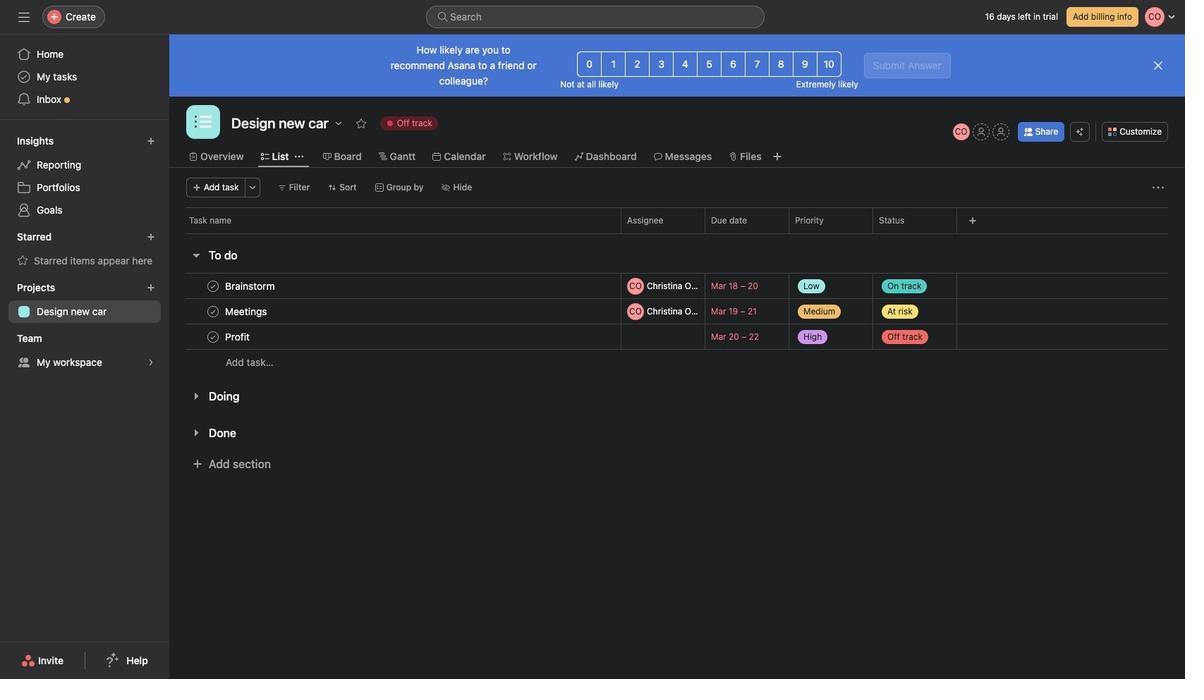 Task type: locate. For each thing, give the bounding box(es) containing it.
list image
[[195, 114, 212, 131]]

insights element
[[0, 128, 169, 224]]

mark complete image inside brainstorm 'cell'
[[205, 278, 222, 295]]

0 vertical spatial mark complete checkbox
[[205, 278, 222, 295]]

1 vertical spatial mark complete checkbox
[[205, 303, 222, 320]]

1 mark complete image from the top
[[205, 278, 222, 295]]

row
[[169, 207, 1185, 234], [186, 233, 1168, 234], [169, 273, 1185, 299], [169, 298, 1185, 325], [169, 324, 1185, 350], [169, 349, 1185, 375]]

mark complete checkbox up mark complete checkbox
[[205, 303, 222, 320]]

mark complete image
[[205, 278, 222, 295], [205, 303, 222, 320]]

expand task list for this group image
[[190, 391, 202, 402]]

mark complete image left task name text box
[[205, 278, 222, 295]]

Task name text field
[[222, 279, 279, 293]]

dismiss image
[[1153, 60, 1164, 71]]

None radio
[[577, 52, 602, 77], [625, 52, 650, 77], [745, 52, 770, 77], [577, 52, 602, 77], [625, 52, 650, 77], [745, 52, 770, 77]]

teams element
[[0, 326, 169, 377]]

2 mark complete image from the top
[[205, 303, 222, 320]]

list box
[[426, 6, 765, 28]]

expand task list for this group image
[[190, 428, 202, 439]]

add to starred image
[[355, 118, 367, 129]]

mark complete checkbox inside meetings cell
[[205, 303, 222, 320]]

mark complete checkbox left task name text box
[[205, 278, 222, 295]]

task name text field for mark complete option in meetings cell
[[222, 304, 271, 319]]

2 mark complete checkbox from the top
[[205, 303, 222, 320]]

add items to starred image
[[147, 233, 155, 241]]

0 vertical spatial mark complete image
[[205, 278, 222, 295]]

Task name text field
[[222, 304, 271, 319], [222, 330, 254, 344]]

task name text field right mark complete checkbox
[[222, 330, 254, 344]]

1 vertical spatial task name text field
[[222, 330, 254, 344]]

mark complete checkbox inside brainstorm 'cell'
[[205, 278, 222, 295]]

1 vertical spatial mark complete image
[[205, 303, 222, 320]]

Mark complete checkbox
[[205, 278, 222, 295], [205, 303, 222, 320]]

1 mark complete checkbox from the top
[[205, 278, 222, 295]]

0 vertical spatial task name text field
[[222, 304, 271, 319]]

header to do tree grid
[[169, 273, 1185, 375]]

2 task name text field from the top
[[222, 330, 254, 344]]

add tab image
[[772, 151, 783, 162]]

option group
[[577, 52, 842, 77]]

task name text field down task name text box
[[222, 304, 271, 319]]

collapse task list for this group image
[[190, 250, 202, 261]]

mark complete checkbox for meetings cell
[[205, 303, 222, 320]]

mark complete image inside meetings cell
[[205, 303, 222, 320]]

mark complete image for mark complete option in meetings cell
[[205, 303, 222, 320]]

1 task name text field from the top
[[222, 304, 271, 319]]

task name text field inside profit cell
[[222, 330, 254, 344]]

None radio
[[601, 52, 626, 77], [649, 52, 674, 77], [673, 52, 698, 77], [697, 52, 722, 77], [721, 52, 746, 77], [769, 52, 794, 77], [793, 52, 818, 77], [817, 52, 841, 77], [601, 52, 626, 77], [649, 52, 674, 77], [673, 52, 698, 77], [697, 52, 722, 77], [721, 52, 746, 77], [769, 52, 794, 77], [793, 52, 818, 77], [817, 52, 841, 77]]

task name text field inside meetings cell
[[222, 304, 271, 319]]

mark complete image up mark complete checkbox
[[205, 303, 222, 320]]

hide sidebar image
[[18, 11, 30, 23]]



Task type: describe. For each thing, give the bounding box(es) containing it.
profit cell
[[169, 324, 621, 350]]

new project or portfolio image
[[147, 284, 155, 292]]

add field image
[[969, 217, 977, 225]]

ask ai image
[[1076, 128, 1085, 136]]

tab actions image
[[295, 152, 303, 161]]

meetings cell
[[169, 298, 621, 325]]

mark complete image for mark complete option inside the brainstorm 'cell'
[[205, 278, 222, 295]]

brainstorm cell
[[169, 273, 621, 299]]

Mark complete checkbox
[[205, 328, 222, 345]]

starred element
[[0, 224, 169, 275]]

mark complete image
[[205, 328, 222, 345]]

new insights image
[[147, 137, 155, 145]]

more actions image
[[1153, 182, 1164, 193]]

see details, my workspace image
[[147, 358, 155, 367]]

task name text field for mark complete checkbox
[[222, 330, 254, 344]]

projects element
[[0, 275, 169, 326]]

manage project members image
[[953, 123, 970, 140]]

global element
[[0, 35, 169, 119]]

more actions image
[[248, 183, 257, 192]]

mark complete checkbox for brainstorm 'cell'
[[205, 278, 222, 295]]



Task type: vqa. For each thing, say whether or not it's contained in the screenshot.
Add tab image
yes



